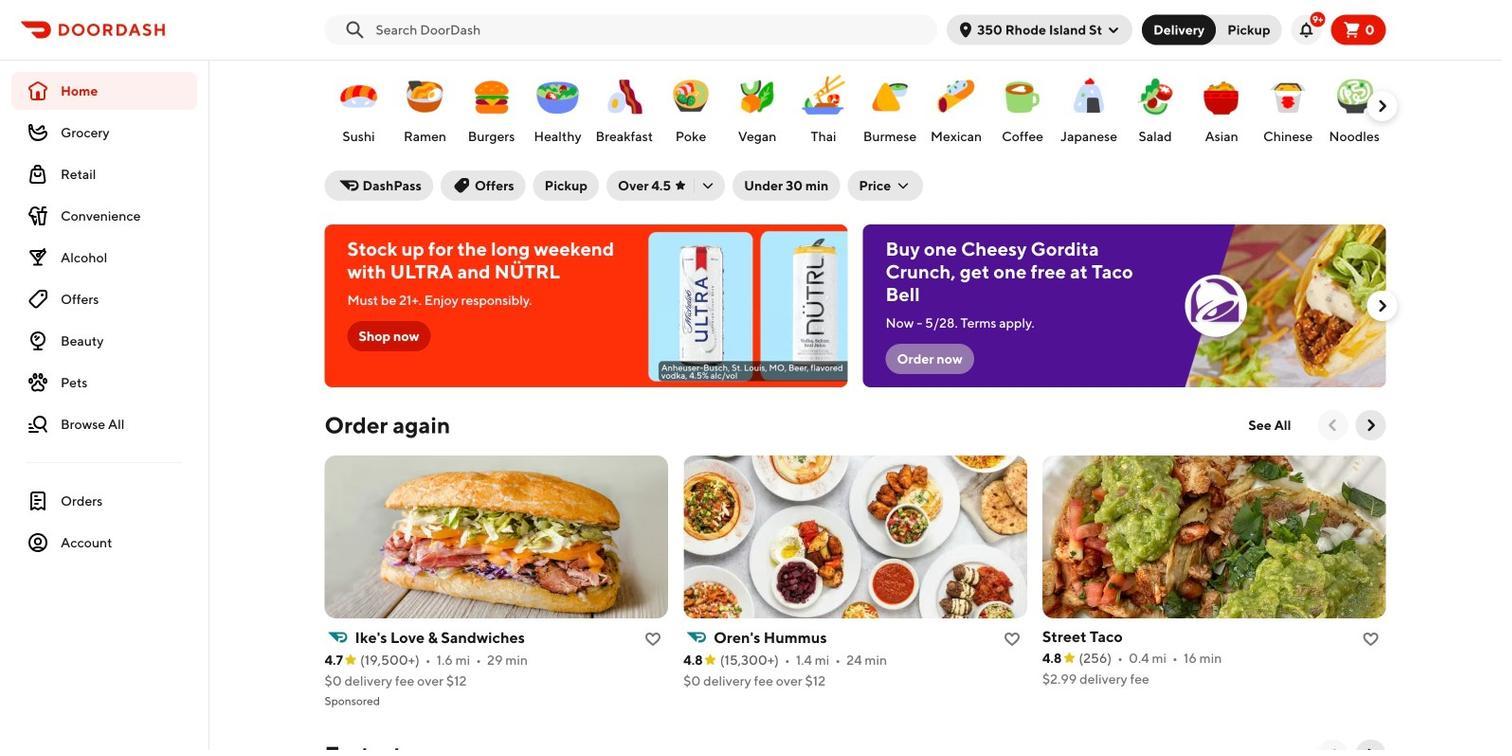 Task type: describe. For each thing, give the bounding box(es) containing it.
toggle order method (delivery or pickup) option group
[[1143, 15, 1282, 45]]

notification bell image
[[1300, 22, 1315, 37]]

next button of carousel image for 2nd previous button of carousel 'image' from the bottom
[[1362, 416, 1381, 435]]

1 next button of carousel image from the top
[[1373, 97, 1392, 116]]



Task type: vqa. For each thing, say whether or not it's contained in the screenshot.
the Notification Bell image
yes



Task type: locate. For each thing, give the bounding box(es) containing it.
2 next button of carousel image from the top
[[1373, 297, 1392, 316]]

Store search: begin typing to search for stores available on DoorDash text field
[[376, 20, 927, 39]]

None button
[[1143, 15, 1217, 45], [1205, 15, 1282, 45], [1143, 15, 1217, 45], [1205, 15, 1282, 45]]

previous button of carousel image
[[1324, 416, 1343, 435], [1324, 746, 1343, 751]]

2 previous button of carousel image from the top
[[1324, 746, 1343, 751]]

0 vertical spatial previous button of carousel image
[[1324, 416, 1343, 435]]

1 next button of carousel image from the top
[[1362, 416, 1381, 435]]

next button of carousel image
[[1373, 97, 1392, 116], [1373, 297, 1392, 316]]

next button of carousel image
[[1362, 416, 1381, 435], [1362, 746, 1381, 751]]

1 vertical spatial previous button of carousel image
[[1324, 746, 1343, 751]]

next button of carousel image for 1st previous button of carousel 'image' from the bottom
[[1362, 746, 1381, 751]]

1 previous button of carousel image from the top
[[1324, 416, 1343, 435]]

0 vertical spatial next button of carousel image
[[1373, 97, 1392, 116]]

0 vertical spatial next button of carousel image
[[1362, 416, 1381, 435]]

1 vertical spatial next button of carousel image
[[1362, 746, 1381, 751]]

1 vertical spatial next button of carousel image
[[1373, 297, 1392, 316]]

2 next button of carousel image from the top
[[1362, 746, 1381, 751]]



